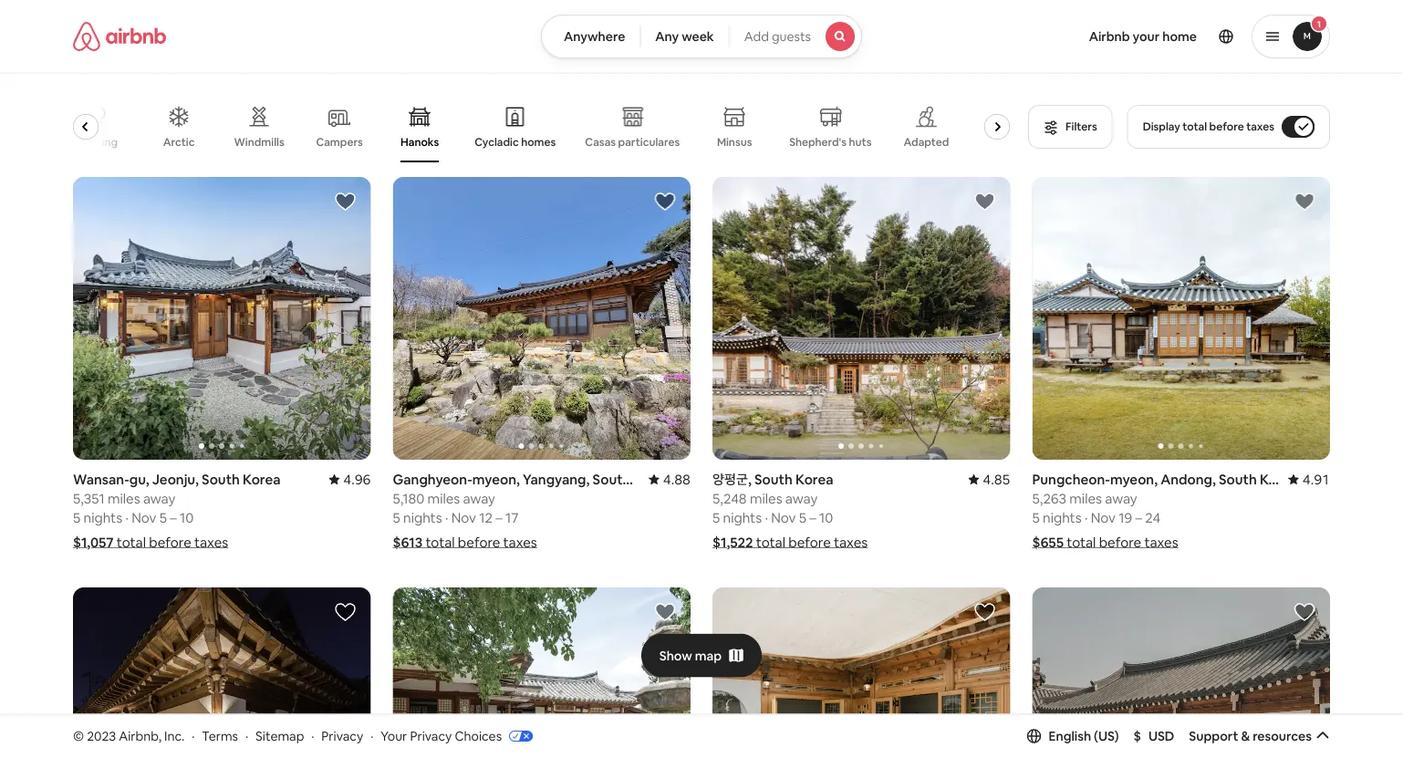 Task type: locate. For each thing, give the bounding box(es) containing it.
group
[[73, 91, 1032, 162], [73, 177, 371, 460], [393, 177, 691, 460], [713, 177, 1010, 460], [1032, 177, 1330, 460], [73, 588, 371, 758], [393, 588, 691, 758], [713, 588, 1010, 758], [1032, 588, 1330, 758]]

nov
[[132, 509, 156, 527], [451, 509, 476, 527], [771, 509, 796, 527], [1091, 509, 1116, 527]]

miles right 5,263
[[1070, 490, 1102, 507]]

before right display
[[1209, 120, 1244, 134]]

4.88
[[663, 470, 691, 488]]

miles down gu,
[[108, 490, 140, 507]]

total right $1,522
[[756, 533, 786, 551]]

0 horizontal spatial privacy
[[321, 728, 363, 744]]

before right $1,522
[[788, 533, 831, 551]]

19
[[1119, 509, 1132, 527]]

6 5 from the left
[[1032, 509, 1040, 527]]

taxes inside button
[[1246, 120, 1275, 134]]

korea
[[243, 470, 281, 488], [796, 470, 833, 488]]

total inside 양평군, south korea 5,248 miles away 5 nights · nov 5 – 10 $1,522 total before taxes
[[756, 533, 786, 551]]

before inside 'wansan-gu, jeonju, south korea 5,351 miles away 5 nights · nov 5 – 10 $1,057 total before taxes'
[[149, 533, 191, 551]]

terms link
[[202, 728, 238, 744]]

1 button
[[1252, 15, 1330, 58]]

hanoks
[[401, 135, 439, 149]]

4.85
[[983, 470, 1010, 488]]

nov inside 5,180 miles away 5 nights · nov 12 – 17 $613 total before taxes
[[451, 509, 476, 527]]

5 5 from the left
[[799, 509, 806, 527]]

taxes
[[1246, 120, 1275, 134], [194, 533, 228, 551], [503, 533, 537, 551], [834, 533, 868, 551], [1144, 533, 1178, 551]]

add to wishlist: gyeongju-si, south korea image
[[1294, 601, 1316, 623]]

south
[[202, 470, 240, 488], [754, 470, 793, 488]]

away
[[143, 490, 175, 507], [463, 490, 495, 507], [785, 490, 818, 507], [1105, 490, 1137, 507]]

korea inside 양평군, south korea 5,248 miles away 5 nights · nov 5 – 10 $1,522 total before taxes
[[796, 470, 833, 488]]

total right display
[[1183, 120, 1207, 134]]

0 horizontal spatial south
[[202, 470, 240, 488]]

3 – from the left
[[809, 509, 816, 527]]

1 south from the left
[[202, 470, 240, 488]]

2 nov from the left
[[451, 509, 476, 527]]

2 10 from the left
[[819, 509, 833, 527]]

miles inside 5,180 miles away 5 nights · nov 12 – 17 $613 total before taxes
[[428, 490, 460, 507]]

display total before taxes button
[[1127, 105, 1330, 149]]

away up 12
[[463, 490, 495, 507]]

None search field
[[541, 15, 862, 58]]

english (us)
[[1049, 728, 1119, 744]]

add guests
[[744, 28, 811, 45]]

show map
[[659, 647, 722, 664]]

1 miles from the left
[[108, 490, 140, 507]]

south inside 'wansan-gu, jeonju, south korea 5,351 miles away 5 nights · nov 5 – 10 $1,057 total before taxes'
[[202, 470, 240, 488]]

privacy right your
[[410, 728, 452, 744]]

0 horizontal spatial 10
[[180, 509, 194, 527]]

privacy link
[[321, 728, 363, 744]]

before down 19
[[1099, 533, 1141, 551]]

1 10 from the left
[[180, 509, 194, 527]]

total
[[1183, 120, 1207, 134], [117, 533, 146, 551], [426, 533, 455, 551], [756, 533, 786, 551], [1067, 533, 1096, 551]]

any week button
[[640, 15, 730, 58]]

miles right 5,248
[[750, 490, 782, 507]]

south right jeonju,
[[202, 470, 240, 488]]

minsus
[[717, 135, 752, 149]]

10
[[180, 509, 194, 527], [819, 509, 833, 527]]

·
[[125, 509, 129, 527], [445, 509, 448, 527], [765, 509, 768, 527], [1085, 509, 1088, 527], [192, 728, 195, 744], [245, 728, 248, 744], [311, 728, 314, 744], [371, 728, 374, 744]]

support
[[1189, 728, 1238, 744]]

windmills
[[234, 135, 284, 149]]

1 nov from the left
[[132, 509, 156, 527]]

3 nights from the left
[[723, 509, 762, 527]]

campers
[[316, 135, 363, 149]]

casas
[[585, 135, 616, 149]]

3 nov from the left
[[771, 509, 796, 527]]

1 korea from the left
[[243, 470, 281, 488]]

nights down 5,351
[[84, 509, 122, 527]]

2 korea from the left
[[796, 470, 833, 488]]

korea right jeonju,
[[243, 470, 281, 488]]

nights inside 양평군, south korea 5,248 miles away 5 nights · nov 5 – 10 $1,522 total before taxes
[[723, 509, 762, 527]]

any week
[[655, 28, 714, 45]]

4.96 out of 5 average rating image
[[329, 470, 371, 488]]

4 miles from the left
[[1070, 490, 1102, 507]]

0 horizontal spatial korea
[[243, 470, 281, 488]]

양평군,
[[713, 470, 752, 488]]

1 – from the left
[[170, 509, 177, 527]]

adapted
[[904, 135, 949, 149]]

total right $655
[[1067, 533, 1096, 551]]

taxes inside 'wansan-gu, jeonju, south korea 5,351 miles away 5 nights · nov 5 – 10 $1,057 total before taxes'
[[194, 533, 228, 551]]

add to wishlist: seongbuk-gu, south korea image
[[974, 601, 996, 623]]

privacy inside your privacy choices link
[[410, 728, 452, 744]]

total right $1,057
[[117, 533, 146, 551]]

1 horizontal spatial korea
[[796, 470, 833, 488]]

1 nights from the left
[[84, 509, 122, 527]]

nights down 5,248
[[723, 509, 762, 527]]

1 privacy from the left
[[321, 728, 363, 744]]

3 away from the left
[[785, 490, 818, 507]]

any
[[655, 28, 679, 45]]

2 – from the left
[[496, 509, 502, 527]]

your privacy choices
[[381, 728, 502, 744]]

english (us) button
[[1027, 728, 1119, 744]]

korea inside 'wansan-gu, jeonju, south korea 5,351 miles away 5 nights · nov 5 – 10 $1,057 total before taxes'
[[243, 470, 281, 488]]

show
[[659, 647, 692, 664]]

korea right 양평군,
[[796, 470, 833, 488]]

3 miles from the left
[[750, 490, 782, 507]]

1 horizontal spatial south
[[754, 470, 793, 488]]

miles right 5,180
[[428, 490, 460, 507]]

miles inside 'wansan-gu, jeonju, south korea 5,351 miles away 5 nights · nov 5 – 10 $1,057 total before taxes'
[[108, 490, 140, 507]]

choices
[[455, 728, 502, 744]]

5,180
[[393, 490, 425, 507]]

before
[[1209, 120, 1244, 134], [149, 533, 191, 551], [458, 533, 500, 551], [788, 533, 831, 551], [1099, 533, 1141, 551]]

before down 12
[[458, 533, 500, 551]]

4.91
[[1303, 470, 1330, 488]]

4 5 from the left
[[713, 509, 720, 527]]

away up 19
[[1105, 490, 1137, 507]]

(us)
[[1094, 728, 1119, 744]]

away down jeonju,
[[143, 490, 175, 507]]

4 – from the left
[[1135, 509, 1142, 527]]

2 miles from the left
[[428, 490, 460, 507]]

1 away from the left
[[143, 490, 175, 507]]

2 privacy from the left
[[410, 728, 452, 744]]

miles
[[108, 490, 140, 507], [428, 490, 460, 507], [750, 490, 782, 507], [1070, 490, 1102, 507]]

add guests button
[[729, 15, 862, 58]]

$613
[[393, 533, 423, 551]]

your privacy choices link
[[381, 728, 533, 745]]

3 5 from the left
[[393, 509, 400, 527]]

airbnb your home link
[[1078, 17, 1208, 56]]

4 nights from the left
[[1043, 509, 1082, 527]]

5
[[73, 509, 81, 527], [159, 509, 167, 527], [393, 509, 400, 527], [713, 509, 720, 527], [799, 509, 806, 527], [1032, 509, 1040, 527]]

4.96
[[343, 470, 371, 488]]

show map button
[[641, 634, 762, 678]]

–
[[170, 509, 177, 527], [496, 509, 502, 527], [809, 509, 816, 527], [1135, 509, 1142, 527]]

add to wishlist: wansan-gu, jeonju-si, south korea image
[[334, 601, 356, 623]]

homes
[[521, 135, 556, 149]]

arctic
[[163, 135, 195, 149]]

taxes inside 5,263 miles away 5 nights · nov 19 – 24 $655 total before taxes
[[1144, 533, 1178, 551]]

guests
[[772, 28, 811, 45]]

profile element
[[884, 0, 1330, 73]]

4.85 out of 5 average rating image
[[968, 470, 1010, 488]]

before inside 양평군, south korea 5,248 miles away 5 nights · nov 5 – 10 $1,522 total before taxes
[[788, 533, 831, 551]]

nights down 5,263
[[1043, 509, 1082, 527]]

total inside 'wansan-gu, jeonju, south korea 5,351 miles away 5 nights · nov 5 – 10 $1,057 total before taxes'
[[117, 533, 146, 551]]

2 5 from the left
[[159, 509, 167, 527]]

nights down 5,180
[[403, 509, 442, 527]]

2 away from the left
[[463, 490, 495, 507]]

airbnb,
[[119, 728, 161, 744]]

resources
[[1253, 728, 1312, 744]]

5,263
[[1032, 490, 1067, 507]]

4 away from the left
[[1105, 490, 1137, 507]]

privacy left your
[[321, 728, 363, 744]]

wansan-gu, jeonju, south korea 5,351 miles away 5 nights · nov 5 – 10 $1,057 total before taxes
[[73, 470, 281, 551]]

nights
[[84, 509, 122, 527], [403, 509, 442, 527], [723, 509, 762, 527], [1043, 509, 1082, 527]]

your
[[381, 728, 407, 744]]

total right $613 on the bottom of page
[[426, 533, 455, 551]]

1 horizontal spatial privacy
[[410, 728, 452, 744]]

nights inside 'wansan-gu, jeonju, south korea 5,351 miles away 5 nights · nov 5 – 10 $1,057 total before taxes'
[[84, 509, 122, 527]]

sitemap
[[256, 728, 304, 744]]

$655
[[1032, 533, 1064, 551]]

south right 양평군,
[[754, 470, 793, 488]]

before down jeonju,
[[149, 533, 191, 551]]

nov inside 양평군, south korea 5,248 miles away 5 nights · nov 5 – 10 $1,522 total before taxes
[[771, 509, 796, 527]]

2023
[[87, 728, 116, 744]]

1 horizontal spatial 10
[[819, 509, 833, 527]]

4 nov from the left
[[1091, 509, 1116, 527]]

away inside 5,180 miles away 5 nights · nov 12 – 17 $613 total before taxes
[[463, 490, 495, 507]]

2 south from the left
[[754, 470, 793, 488]]

away right 5,248
[[785, 490, 818, 507]]

filters button
[[1028, 105, 1113, 149]]

5,180 miles away 5 nights · nov 12 – 17 $613 total before taxes
[[393, 490, 537, 551]]

anywhere
[[564, 28, 625, 45]]

2 nights from the left
[[403, 509, 442, 527]]

privacy
[[321, 728, 363, 744], [410, 728, 452, 744]]

add to wishlist: ganghyeon-myeon, yangyang, south korea image
[[654, 191, 676, 213]]

english
[[1049, 728, 1091, 744]]



Task type: vqa. For each thing, say whether or not it's contained in the screenshot.
1st the nights from left
yes



Task type: describe. For each thing, give the bounding box(es) containing it.
5 inside 5,180 miles away 5 nights · nov 12 – 17 $613 total before taxes
[[393, 509, 400, 527]]

10 inside 양평군, south korea 5,248 miles away 5 nights · nov 5 – 10 $1,522 total before taxes
[[819, 509, 833, 527]]

nights inside 5,263 miles away 5 nights · nov 19 – 24 $655 total before taxes
[[1043, 509, 1082, 527]]

total inside 5,180 miles away 5 nights · nov 12 – 17 $613 total before taxes
[[426, 533, 455, 551]]

terms
[[202, 728, 238, 744]]

inc.
[[164, 728, 185, 744]]

add
[[744, 28, 769, 45]]

away inside 'wansan-gu, jeonju, south korea 5,351 miles away 5 nights · nov 5 – 10 $1,057 total before taxes'
[[143, 490, 175, 507]]

add to wishlist: 양평군, south korea image
[[974, 191, 996, 213]]

huts
[[849, 135, 872, 149]]

cycladic homes
[[475, 135, 556, 149]]

airbnb
[[1089, 28, 1130, 45]]

shepherd's huts
[[789, 135, 872, 149]]

1
[[1317, 18, 1321, 30]]

your
[[1133, 28, 1160, 45]]

towers
[[988, 135, 1025, 149]]

jeonju,
[[152, 470, 199, 488]]

anywhere button
[[541, 15, 641, 58]]

display
[[1143, 120, 1180, 134]]

add to wishlist: wansan-gu, jeonju, south korea image
[[334, 191, 356, 213]]

before inside 5,180 miles away 5 nights · nov 12 – 17 $613 total before taxes
[[458, 533, 500, 551]]

$
[[1134, 728, 1141, 744]]

· inside 5,180 miles away 5 nights · nov 12 – 17 $613 total before taxes
[[445, 509, 448, 527]]

– inside 5,180 miles away 5 nights · nov 12 – 17 $613 total before taxes
[[496, 509, 502, 527]]

add to wishlist: pungcheon-myeon, andong, south korea image
[[1294, 191, 1316, 213]]

none search field containing anywhere
[[541, 15, 862, 58]]

$ usd
[[1134, 728, 1175, 744]]

group containing casas particulares
[[73, 91, 1032, 162]]

© 2023 airbnb, inc. ·
[[73, 728, 195, 744]]

양평군, south korea 5,248 miles away 5 nights · nov 5 – 10 $1,522 total before taxes
[[713, 470, 868, 551]]

airbnb your home
[[1089, 28, 1197, 45]]

5,248
[[713, 490, 747, 507]]

sitemap link
[[256, 728, 304, 744]]

south inside 양평군, south korea 5,248 miles away 5 nights · nov 5 – 10 $1,522 total before taxes
[[754, 470, 793, 488]]

4.88 out of 5 average rating image
[[648, 470, 691, 488]]

support & resources button
[[1189, 728, 1330, 744]]

golfing
[[80, 135, 118, 149]]

10 inside 'wansan-gu, jeonju, south korea 5,351 miles away 5 nights · nov 5 – 10 $1,057 total before taxes'
[[180, 509, 194, 527]]

· inside 양평군, south korea 5,248 miles away 5 nights · nov 5 – 10 $1,522 total before taxes
[[765, 509, 768, 527]]

add to wishlist: gyo-dong, gyeongju, south korea image
[[654, 601, 676, 623]]

total inside button
[[1183, 120, 1207, 134]]

display total before taxes
[[1143, 120, 1275, 134]]

miles inside 양평군, south korea 5,248 miles away 5 nights · nov 5 – 10 $1,522 total before taxes
[[750, 490, 782, 507]]

taxes inside 5,180 miles away 5 nights · nov 12 – 17 $613 total before taxes
[[503, 533, 537, 551]]

5 inside 5,263 miles away 5 nights · nov 19 – 24 $655 total before taxes
[[1032, 509, 1040, 527]]

total inside 5,263 miles away 5 nights · nov 19 – 24 $655 total before taxes
[[1067, 533, 1096, 551]]

filters
[[1066, 120, 1097, 134]]

· inside 'wansan-gu, jeonju, south korea 5,351 miles away 5 nights · nov 5 – 10 $1,057 total before taxes'
[[125, 509, 129, 527]]

away inside 양평군, south korea 5,248 miles away 5 nights · nov 5 – 10 $1,522 total before taxes
[[785, 490, 818, 507]]

before inside 5,263 miles away 5 nights · nov 19 – 24 $655 total before taxes
[[1099, 533, 1141, 551]]

nov inside 5,263 miles away 5 nights · nov 19 – 24 $655 total before taxes
[[1091, 509, 1116, 527]]

miles inside 5,263 miles away 5 nights · nov 19 – 24 $655 total before taxes
[[1070, 490, 1102, 507]]

5,263 miles away 5 nights · nov 19 – 24 $655 total before taxes
[[1032, 490, 1178, 551]]

wansan-
[[73, 470, 129, 488]]

17
[[505, 509, 519, 527]]

$1,057
[[73, 533, 114, 551]]

nov inside 'wansan-gu, jeonju, south korea 5,351 miles away 5 nights · nov 5 – 10 $1,057 total before taxes'
[[132, 509, 156, 527]]

usd
[[1149, 728, 1175, 744]]

24
[[1145, 509, 1161, 527]]

map
[[695, 647, 722, 664]]

gu,
[[129, 470, 149, 488]]

4.91 out of 5 average rating image
[[1288, 470, 1330, 488]]

taxes inside 양평군, south korea 5,248 miles away 5 nights · nov 5 – 10 $1,522 total before taxes
[[834, 533, 868, 551]]

particulares
[[618, 135, 680, 149]]

1 5 from the left
[[73, 509, 81, 527]]

©
[[73, 728, 84, 744]]

12
[[479, 509, 493, 527]]

nights inside 5,180 miles away 5 nights · nov 12 – 17 $613 total before taxes
[[403, 509, 442, 527]]

&
[[1241, 728, 1250, 744]]

– inside 5,263 miles away 5 nights · nov 19 – 24 $655 total before taxes
[[1135, 509, 1142, 527]]

before inside button
[[1209, 120, 1244, 134]]

casas particulares
[[585, 135, 680, 149]]

– inside 'wansan-gu, jeonju, south korea 5,351 miles away 5 nights · nov 5 – 10 $1,057 total before taxes'
[[170, 509, 177, 527]]

shepherd's
[[789, 135, 847, 149]]

support & resources
[[1189, 728, 1312, 744]]

away inside 5,263 miles away 5 nights · nov 19 – 24 $655 total before taxes
[[1105, 490, 1137, 507]]

cycladic
[[475, 135, 519, 149]]

home
[[1163, 28, 1197, 45]]

– inside 양평군, south korea 5,248 miles away 5 nights · nov 5 – 10 $1,522 total before taxes
[[809, 509, 816, 527]]

$1,522
[[713, 533, 753, 551]]

5,351
[[73, 490, 105, 507]]

terms · sitemap · privacy
[[202, 728, 363, 744]]

· inside 5,263 miles away 5 nights · nov 19 – 24 $655 total before taxes
[[1085, 509, 1088, 527]]

week
[[682, 28, 714, 45]]



